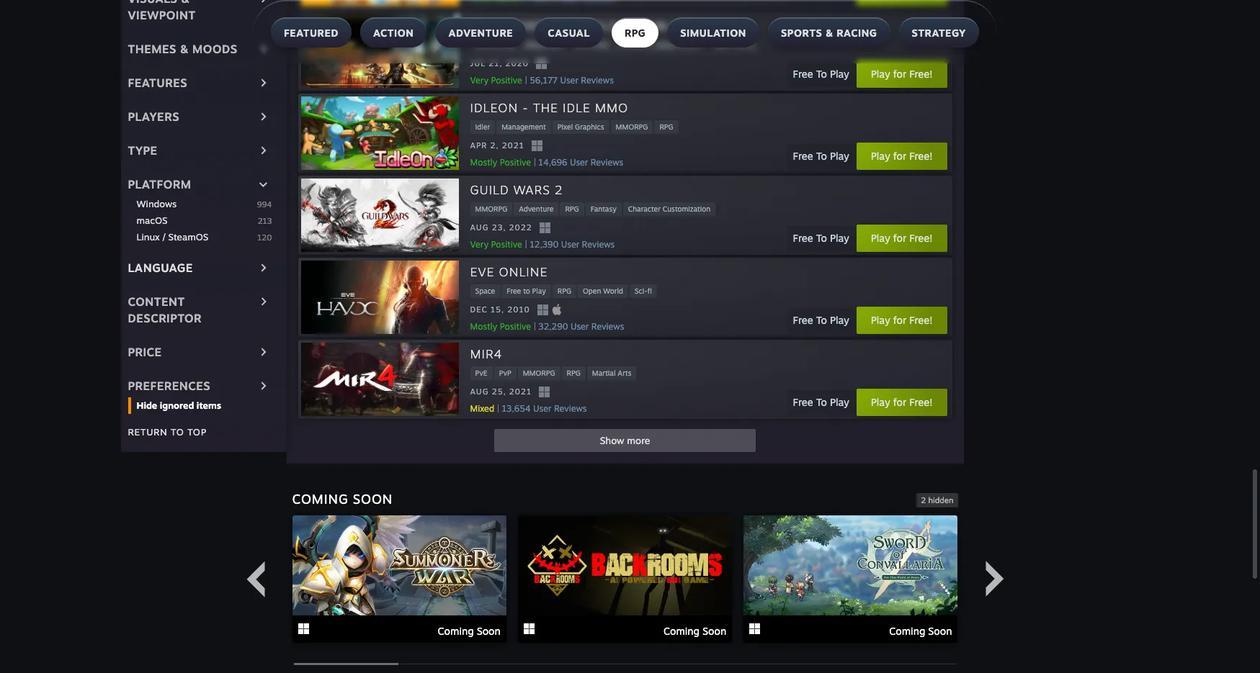 Task type: vqa. For each thing, say whether or not it's contained in the screenshot.


Task type: locate. For each thing, give the bounding box(es) containing it.
0 horizontal spatial open
[[583, 287, 601, 295]]

mmorpg down 'mmo'
[[616, 122, 648, 131]]

reviews up 'mmo'
[[581, 75, 614, 85]]

world
[[733, 40, 753, 49], [603, 287, 623, 295]]

23,
[[492, 223, 506, 233]]

& for sports
[[826, 27, 834, 39]]

user right "32,290"
[[571, 321, 589, 332]]

free! for wars
[[910, 232, 933, 244]]

& up viewpoint
[[181, 0, 190, 5]]

world down simulation
[[733, 40, 753, 49]]

reviews right the "13,654"
[[554, 403, 587, 414]]

1 vertical spatial the
[[533, 100, 558, 115]]

free to play for eve online
[[793, 314, 850, 326]]

space
[[475, 287, 495, 295]]

positive for wars
[[491, 239, 522, 250]]

eve online
[[470, 264, 548, 279]]

positive down jul 21, 2020
[[491, 75, 522, 85]]

idle
[[563, 100, 591, 115]]

1 for from the top
[[894, 68, 907, 80]]

hidden
[[929, 496, 954, 506]]

1 vertical spatial aug
[[470, 387, 489, 397]]

3 to from the top
[[816, 232, 827, 244]]

2
[[555, 182, 563, 197], [921, 496, 926, 506]]

to for eve online
[[816, 314, 827, 326]]

free to play for bottommost the free to play link
[[507, 287, 546, 295]]

1 play for free! from the top
[[871, 68, 933, 80]]

1 vertical spatial to
[[523, 287, 530, 295]]

character right "fantasy"
[[628, 204, 661, 213]]

character customization link
[[614, 38, 707, 52], [623, 202, 716, 216]]

0 vertical spatial open world link
[[708, 38, 758, 52]]

very for guild wars 2
[[470, 239, 489, 250]]

character customization link down republic™
[[614, 38, 707, 52]]

rpg
[[625, 27, 646, 39], [660, 122, 674, 131], [565, 204, 579, 213], [558, 287, 572, 295], [567, 369, 581, 377]]

1 vertical spatial 2
[[921, 496, 926, 506]]

management link
[[497, 120, 551, 134]]

1 to from the top
[[816, 68, 827, 80]]

4 for from the top
[[894, 314, 907, 326]]

1 horizontal spatial coming soon link
[[518, 516, 732, 645]]

open world left sci-
[[583, 287, 623, 295]]

1 vertical spatial customization
[[663, 204, 711, 213]]

0 vertical spatial very
[[470, 75, 489, 85]]

2 for from the top
[[894, 150, 907, 162]]

reviews for -
[[591, 157, 624, 168]]

very for star wars™: the old republic™
[[470, 75, 489, 85]]

open left sci-
[[583, 287, 601, 295]]

1 vertical spatial open
[[583, 287, 601, 295]]

1 horizontal spatial world
[[733, 40, 753, 49]]

2021
[[502, 141, 525, 151], [509, 387, 532, 397]]

open world for left open world link
[[583, 287, 623, 295]]

2021 up the "13,654"
[[509, 387, 532, 397]]

coming soon for backrooms image
[[664, 625, 727, 638]]

coming soon for summoners war image
[[438, 625, 501, 638]]

pvp link
[[494, 367, 517, 380]]

& inside the visuals & viewpoint
[[181, 0, 190, 5]]

play for free!
[[871, 68, 933, 80], [871, 150, 933, 162], [871, 232, 933, 244], [871, 314, 933, 326], [871, 396, 933, 409]]

3 free! from the top
[[910, 232, 933, 244]]

2 to from the top
[[816, 150, 827, 162]]

2021 for mir4
[[509, 387, 532, 397]]

idleon - the idle mmo image
[[301, 96, 459, 170]]

platform
[[128, 177, 191, 191]]

positive down apr 2, 2021
[[500, 157, 531, 168]]

1 horizontal spatial open world
[[713, 40, 753, 49]]

1 coming soon link from the left
[[292, 516, 507, 645]]

1 very from the top
[[470, 75, 489, 85]]

0 vertical spatial character customization link
[[614, 38, 707, 52]]

world left sci-
[[603, 287, 623, 295]]

free to play for the topmost the free to play link
[[475, 40, 515, 49]]

character customization link right fantasy link
[[623, 202, 716, 216]]

2 very from the top
[[470, 239, 489, 250]]

content descriptor
[[128, 295, 202, 326]]

aug for mir4
[[470, 387, 489, 397]]

2 aug from the top
[[470, 387, 489, 397]]

soon
[[353, 491, 393, 507], [477, 625, 501, 638], [703, 625, 727, 638], [929, 625, 952, 638]]

1 mostly from the top
[[470, 157, 498, 168]]

mostly down "dec"
[[470, 321, 498, 332]]

1 vertical spatial adventure
[[519, 204, 554, 213]]

world for left open world link
[[603, 287, 623, 295]]

positive
[[491, 75, 522, 85], [500, 157, 531, 168], [491, 239, 522, 250], [500, 321, 531, 332]]

soon for sword of convallaria image
[[929, 625, 952, 638]]

ignored
[[160, 400, 194, 411]]

1 vertical spatial 2021
[[509, 387, 532, 397]]

to down online
[[523, 287, 530, 295]]

players
[[128, 109, 179, 124]]

positive for -
[[500, 157, 531, 168]]

2 free to play from the top
[[793, 150, 850, 162]]

0 vertical spatial aug
[[470, 223, 489, 233]]

play for free! for -
[[871, 150, 933, 162]]

management
[[502, 122, 546, 131]]

4 play for free! from the top
[[871, 314, 933, 326]]

1 vertical spatial open world
[[583, 287, 623, 295]]

4 to from the top
[[816, 314, 827, 326]]

sword of convallaria image
[[744, 516, 958, 616]]

& for themes
[[180, 42, 189, 56]]

content
[[128, 295, 185, 309]]

120
[[257, 233, 272, 243]]

1 free! from the top
[[910, 68, 933, 80]]

guild wars 2
[[470, 182, 563, 197]]

& left moods
[[180, 42, 189, 56]]

eve online image
[[301, 261, 459, 334]]

1 vertical spatial world
[[603, 287, 623, 295]]

open down simulation
[[713, 40, 731, 49]]

character customization down republic™
[[619, 40, 702, 49]]

1 vertical spatial &
[[826, 27, 834, 39]]

0 vertical spatial 2021
[[502, 141, 525, 151]]

0 horizontal spatial the
[[533, 100, 558, 115]]

the left old
[[562, 18, 588, 33]]

to for star wars™: the old republic™
[[816, 68, 827, 80]]

1 aug from the top
[[470, 223, 489, 233]]

2021 right 2, at the left
[[502, 141, 525, 151]]

free to play down online
[[507, 287, 546, 295]]

1 horizontal spatial the
[[562, 18, 588, 33]]

mostly down apr at left
[[470, 157, 498, 168]]

0 horizontal spatial open world
[[583, 287, 623, 295]]

4 free to play from the top
[[793, 314, 850, 326]]

0 vertical spatial mostly
[[470, 157, 498, 168]]

32,290
[[539, 321, 568, 332]]

character customization right "fantasy"
[[628, 204, 711, 213]]

language
[[128, 261, 193, 275]]

wars™:
[[506, 18, 558, 33]]

mmorpg down star wars™: the old republic™ link
[[575, 40, 608, 49]]

1 vertical spatial open world link
[[578, 284, 628, 298]]

sports
[[781, 27, 823, 39]]

mmorpg link down star wars™: the old republic™ link
[[570, 38, 613, 52]]

| left "32,290"
[[534, 321, 536, 332]]

mmorpg link down guild at the left top of the page
[[470, 202, 513, 216]]

open world link left sci-
[[578, 284, 628, 298]]

free to play up 21,
[[475, 40, 515, 49]]

to left top
[[171, 426, 184, 438]]

more
[[627, 435, 650, 447]]

rpg link
[[655, 120, 679, 134], [560, 202, 584, 216], [553, 284, 577, 298], [562, 367, 586, 380]]

windows link
[[137, 197, 257, 211]]

2 coming soon link from the left
[[518, 516, 732, 645]]

free to play for mir4
[[793, 396, 850, 409]]

2 horizontal spatial coming soon link
[[744, 516, 958, 645]]

1 vertical spatial character
[[628, 204, 661, 213]]

multiplayer
[[526, 40, 564, 49]]

aug 25, 2021
[[470, 387, 532, 397]]

sci-fi link
[[630, 284, 657, 298]]

user
[[560, 75, 579, 85], [570, 157, 588, 168], [561, 239, 580, 250], [571, 321, 589, 332], [533, 403, 552, 414]]

1 vertical spatial character customization link
[[623, 202, 716, 216]]

4 free! from the top
[[910, 314, 933, 326]]

2 play for free! from the top
[[871, 150, 933, 162]]

& left racing
[[826, 27, 834, 39]]

1 horizontal spatial to
[[492, 40, 499, 49]]

0 vertical spatial character
[[619, 40, 652, 49]]

user right the "12,390"
[[561, 239, 580, 250]]

0 vertical spatial open world
[[713, 40, 753, 49]]

56,177
[[530, 75, 558, 85]]

mmorpg for mmorpg link on the right of pvp link
[[523, 369, 555, 377]]

2 free! from the top
[[910, 150, 933, 162]]

5 play for free! from the top
[[871, 396, 933, 409]]

very down aug 23, 2022
[[470, 239, 489, 250]]

2 vertical spatial to
[[171, 426, 184, 438]]

themes
[[128, 42, 177, 56]]

0 horizontal spatial coming soon link
[[292, 516, 507, 645]]

2 right 'wars'
[[555, 182, 563, 197]]

free to play for star wars™: the old republic™
[[793, 68, 850, 80]]

3 play for free! from the top
[[871, 232, 933, 244]]

adventure link
[[514, 202, 559, 216]]

open
[[713, 40, 731, 49], [583, 287, 601, 295]]

0 vertical spatial customization
[[654, 40, 702, 49]]

| right mixed
[[497, 403, 499, 414]]

themes & moods
[[128, 42, 238, 56]]

character customization
[[619, 40, 702, 49], [628, 204, 711, 213]]

adventure down 'wars'
[[519, 204, 554, 213]]

the inside "link"
[[533, 100, 558, 115]]

world for topmost open world link
[[733, 40, 753, 49]]

0 vertical spatial the
[[562, 18, 588, 33]]

1 horizontal spatial adventure
[[519, 204, 554, 213]]

top
[[187, 426, 207, 438]]

free to play link down online
[[502, 284, 551, 298]]

user right 56,177 at left top
[[560, 75, 579, 85]]

|
[[525, 75, 527, 85], [534, 157, 536, 168], [525, 239, 527, 250], [534, 321, 536, 332], [497, 403, 499, 414]]

adventure up "jul" at the left top of page
[[449, 27, 513, 39]]

summoners war image
[[292, 516, 507, 616]]

0 vertical spatial &
[[181, 0, 190, 5]]

the right "-"
[[533, 100, 558, 115]]

reviews for online
[[592, 321, 624, 332]]

soon for backrooms image
[[703, 625, 727, 638]]

open world for topmost open world link
[[713, 40, 753, 49]]

to
[[492, 40, 499, 49], [523, 287, 530, 295], [171, 426, 184, 438]]

0 horizontal spatial open world link
[[578, 284, 628, 298]]

mmorpg down guild at the left top of the page
[[475, 204, 508, 213]]

adventure inside "adventure" link
[[519, 204, 554, 213]]

the
[[562, 18, 588, 33], [533, 100, 558, 115]]

very down "jul" at the left top of page
[[470, 75, 489, 85]]

steamos
[[168, 231, 209, 243]]

visuals
[[128, 0, 178, 5]]

0 vertical spatial world
[[733, 40, 753, 49]]

0 vertical spatial adventure
[[449, 27, 513, 39]]

reviews up 'martial'
[[592, 321, 624, 332]]

| for wars
[[525, 239, 527, 250]]

mostly
[[470, 157, 498, 168], [470, 321, 498, 332]]

-
[[523, 100, 529, 115]]

mixed | 13,654 user reviews
[[470, 403, 587, 414]]

2 horizontal spatial to
[[523, 287, 530, 295]]

2 vertical spatial &
[[180, 42, 189, 56]]

1 vertical spatial free to play
[[507, 287, 546, 295]]

open world link left 'sports'
[[708, 38, 758, 52]]

1 free to play from the top
[[793, 68, 850, 80]]

0 vertical spatial free to play link
[[470, 38, 520, 52]]

free to play link
[[470, 38, 520, 52], [502, 284, 551, 298]]

to up 21,
[[492, 40, 499, 49]]

positive down aug 23, 2022
[[491, 239, 522, 250]]

1 horizontal spatial open world link
[[708, 38, 758, 52]]

coming
[[292, 491, 349, 507], [438, 625, 474, 638], [664, 625, 700, 638], [890, 625, 926, 638]]

pvp
[[499, 369, 512, 377]]

0 horizontal spatial 2
[[555, 182, 563, 197]]

3 free to play from the top
[[793, 232, 850, 244]]

yu-gi-oh! duel links image
[[301, 0, 459, 5]]

1 vertical spatial mostly
[[470, 321, 498, 332]]

5 to from the top
[[816, 396, 827, 409]]

coming soon link
[[292, 516, 507, 645], [518, 516, 732, 645], [744, 516, 958, 645]]

features
[[128, 75, 187, 90]]

to for idleon - the idle mmo
[[816, 150, 827, 162]]

1 vertical spatial very
[[470, 239, 489, 250]]

free! for online
[[910, 314, 933, 326]]

free to play link up 21,
[[470, 38, 520, 52]]

open world link
[[708, 38, 758, 52], [578, 284, 628, 298]]

jul
[[470, 58, 486, 69]]

return to top
[[128, 426, 207, 438]]

user for wars
[[561, 239, 580, 250]]

sci-
[[635, 287, 648, 295]]

aug up mixed
[[470, 387, 489, 397]]

994
[[257, 199, 272, 209]]

apr
[[470, 141, 488, 151]]

open world
[[713, 40, 753, 49], [583, 287, 623, 295]]

for for -
[[894, 150, 907, 162]]

idleon - the idle mmo
[[470, 100, 629, 115]]

character customization for top character customization link
[[619, 40, 702, 49]]

coming for sword of convallaria image
[[890, 625, 926, 638]]

3 for from the top
[[894, 232, 907, 244]]

| left 14,696
[[534, 157, 536, 168]]

featured
[[284, 27, 339, 39]]

2 mostly from the top
[[470, 321, 498, 332]]

mmorpg right pvp
[[523, 369, 555, 377]]

reviews down fantasy link
[[582, 239, 615, 250]]

open world down simulation
[[713, 40, 753, 49]]

idleon - the idle mmo link
[[470, 99, 629, 117]]

free!
[[910, 68, 933, 80], [910, 150, 933, 162], [910, 232, 933, 244], [910, 314, 933, 326], [910, 396, 933, 409]]

0 vertical spatial free to play
[[475, 40, 515, 49]]

next image
[[977, 562, 1013, 598]]

| for online
[[534, 321, 536, 332]]

user for online
[[571, 321, 589, 332]]

star wars™: the old republic™
[[470, 18, 695, 33]]

free for eve online
[[793, 314, 813, 326]]

5 free to play from the top
[[793, 396, 850, 409]]

character for bottom character customization link
[[628, 204, 661, 213]]

0 vertical spatial character customization
[[619, 40, 702, 49]]

mmorpg link
[[570, 38, 613, 52], [611, 120, 653, 134], [470, 202, 513, 216], [518, 367, 560, 380]]

play for free! for online
[[871, 314, 933, 326]]

1 vertical spatial character customization
[[628, 204, 711, 213]]

aug left 23,
[[470, 223, 489, 233]]

| left 56,177 at left top
[[525, 75, 527, 85]]

| down 2022
[[525, 239, 527, 250]]

2 left hidden
[[921, 496, 926, 506]]

character down republic™
[[619, 40, 652, 49]]

0 vertical spatial open
[[713, 40, 731, 49]]

pixel
[[558, 122, 573, 131]]

hide ignored items
[[137, 400, 221, 411]]

0 horizontal spatial world
[[603, 287, 623, 295]]

linux
[[137, 231, 160, 243]]

mmorpg for mmorpg link underneath star wars™: the old republic™ link
[[575, 40, 608, 49]]

reviews down graphics
[[591, 157, 624, 168]]

positive down 2010
[[500, 321, 531, 332]]

fi
[[648, 287, 652, 295]]

2020
[[506, 58, 529, 69]]

user right 14,696
[[570, 157, 588, 168]]



Task type: describe. For each thing, give the bounding box(es) containing it.
martial
[[592, 369, 616, 377]]

free! for -
[[910, 150, 933, 162]]

mir4
[[470, 346, 503, 362]]

preferences
[[128, 379, 211, 393]]

2 hidden
[[921, 496, 954, 506]]

show more button
[[494, 429, 756, 452]]

fantasy link
[[586, 202, 622, 216]]

mir4 image
[[301, 343, 459, 416]]

show more
[[600, 435, 650, 447]]

play for free! for wars™:
[[871, 68, 933, 80]]

items
[[197, 400, 221, 411]]

1 horizontal spatial open
[[713, 40, 731, 49]]

free to play for guild wars 2
[[793, 232, 850, 244]]

moods
[[193, 42, 238, 56]]

the for idle
[[533, 100, 558, 115]]

mmorpg link right pvp link
[[518, 367, 560, 380]]

2010
[[508, 305, 530, 315]]

14,696
[[539, 157, 568, 168]]

action
[[373, 27, 414, 39]]

hide
[[137, 400, 157, 411]]

guild wars 2 image
[[301, 178, 459, 252]]

eve
[[470, 264, 495, 279]]

arts
[[618, 369, 632, 377]]

descriptor
[[128, 311, 202, 326]]

13,654
[[502, 403, 531, 414]]

wars
[[514, 182, 551, 197]]

free for star wars™: the old republic™
[[793, 68, 813, 80]]

user for wars™:
[[560, 75, 579, 85]]

2021 for idleon - the idle mmo
[[502, 141, 525, 151]]

0 horizontal spatial adventure
[[449, 27, 513, 39]]

pixel graphics
[[558, 122, 604, 131]]

fantasy
[[591, 204, 617, 213]]

5 for from the top
[[894, 396, 907, 409]]

macos
[[137, 215, 168, 226]]

guild
[[470, 182, 509, 197]]

for for wars™:
[[894, 68, 907, 80]]

macos link
[[137, 214, 258, 227]]

reviews for wars™:
[[581, 75, 614, 85]]

idleon
[[470, 100, 518, 115]]

backrooms image
[[518, 516, 732, 616]]

3 coming soon link from the left
[[744, 516, 958, 645]]

sci-fi
[[635, 287, 652, 295]]

mostly positive | 14,696 user reviews
[[470, 157, 624, 168]]

mostly positive | 32,290 user reviews
[[470, 321, 624, 332]]

to for guild wars 2
[[816, 232, 827, 244]]

free for idleon - the idle mmo
[[793, 150, 813, 162]]

star wars™: the old republic™ link
[[470, 17, 695, 35]]

multiplayer link
[[521, 38, 569, 52]]

for for online
[[894, 314, 907, 326]]

character for top character customization link
[[619, 40, 652, 49]]

star wars™: the old republic™ image
[[301, 14, 459, 88]]

21,
[[489, 58, 503, 69]]

idler link
[[470, 120, 495, 134]]

5 free! from the top
[[910, 396, 933, 409]]

martial arts link
[[587, 367, 637, 380]]

& for visuals
[[181, 0, 190, 5]]

positive for wars™:
[[491, 75, 522, 85]]

mmorpg for mmorpg link underneath 'mmo'
[[616, 122, 648, 131]]

user right the "13,654"
[[533, 403, 552, 414]]

strategy
[[912, 27, 966, 39]]

pve
[[475, 369, 488, 377]]

star
[[470, 18, 502, 33]]

pixel graphics link
[[553, 120, 609, 134]]

2022
[[509, 223, 532, 233]]

free! for wars™:
[[910, 68, 933, 80]]

mmorpg for mmorpg link under guild at the left top of the page
[[475, 204, 508, 213]]

martial arts
[[592, 369, 632, 377]]

1 horizontal spatial 2
[[921, 496, 926, 506]]

/
[[162, 231, 166, 243]]

0 vertical spatial to
[[492, 40, 499, 49]]

racing
[[837, 27, 878, 39]]

visuals & viewpoint
[[128, 0, 196, 22]]

coming for backrooms image
[[664, 625, 700, 638]]

online
[[499, 264, 548, 279]]

0 vertical spatial 2
[[555, 182, 563, 197]]

15,
[[491, 305, 505, 315]]

play for free! for wars
[[871, 232, 933, 244]]

25,
[[492, 387, 506, 397]]

0 horizontal spatial to
[[171, 426, 184, 438]]

linux / steamos
[[137, 231, 209, 243]]

graphics
[[575, 122, 604, 131]]

| for -
[[534, 157, 536, 168]]

coming soon for sword of convallaria image
[[890, 625, 952, 638]]

dec
[[470, 305, 488, 315]]

show
[[600, 435, 625, 447]]

for for wars
[[894, 232, 907, 244]]

aug for guild wars 2
[[470, 223, 489, 233]]

sports & racing
[[781, 27, 878, 39]]

casual
[[548, 27, 590, 39]]

price
[[128, 345, 162, 359]]

free to play for idleon - the idle mmo
[[793, 150, 850, 162]]

pve link
[[470, 367, 493, 380]]

user for -
[[570, 157, 588, 168]]

windows
[[137, 198, 177, 209]]

mmorpg link down 'mmo'
[[611, 120, 653, 134]]

jul 21, 2020
[[470, 58, 529, 69]]

to for mir4
[[816, 396, 827, 409]]

aug 23, 2022
[[470, 223, 532, 233]]

free for mir4
[[793, 396, 813, 409]]

mostly for eve
[[470, 321, 498, 332]]

reviews for wars
[[582, 239, 615, 250]]

the for old
[[562, 18, 588, 33]]

return to top link
[[128, 426, 207, 438]]

free for guild wars 2
[[793, 232, 813, 244]]

guild wars 2 link
[[470, 181, 563, 199]]

type
[[128, 143, 158, 158]]

hide ignored items link
[[137, 399, 272, 413]]

viewpoint
[[128, 8, 196, 22]]

republic™
[[623, 18, 695, 33]]

coming for summoners war image
[[438, 625, 474, 638]]

mixed
[[470, 403, 494, 414]]

mostly for idleon
[[470, 157, 498, 168]]

very positive | 12,390 user reviews
[[470, 239, 615, 250]]

| for wars™:
[[525, 75, 527, 85]]

simulation
[[681, 27, 747, 39]]

character customization for bottom character customization link
[[628, 204, 711, 213]]

space link
[[470, 284, 500, 298]]

idler
[[475, 122, 490, 131]]

return
[[128, 426, 168, 438]]

mir4 link
[[470, 346, 503, 364]]

2,
[[490, 141, 499, 151]]

12,390
[[530, 239, 559, 250]]

1 vertical spatial free to play link
[[502, 284, 551, 298]]

previous image
[[237, 562, 274, 598]]

positive for online
[[500, 321, 531, 332]]

linux / steamos link
[[137, 230, 257, 244]]

soon for summoners war image
[[477, 625, 501, 638]]



